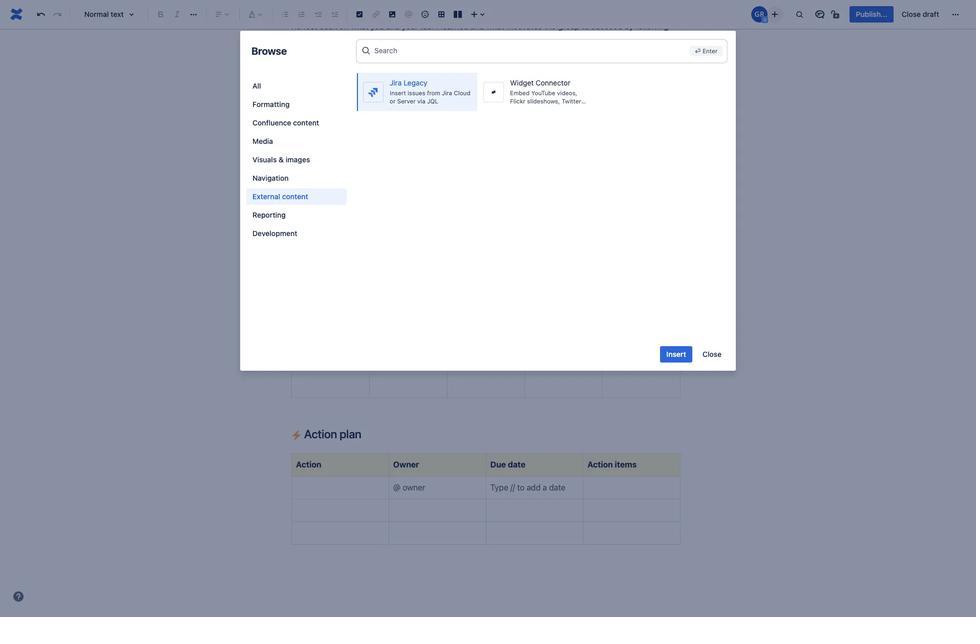 Task type: describe. For each thing, give the bounding box(es) containing it.
for
[[351, 36, 361, 45]]

learned
[[441, 22, 469, 31]]

search field
[[375, 41, 686, 60]]

date
[[508, 460, 526, 470]]

emoji image
[[419, 8, 432, 21]]

advanced search image
[[361, 46, 372, 56]]

media
[[253, 137, 273, 146]]

1 horizontal spatial jira
[[442, 89, 453, 96]]

due
[[491, 460, 506, 470]]

or
[[390, 98, 396, 105]]

date
[[296, 112, 315, 122]]

Main content area, start typing to enter text. text field
[[285, 0, 687, 574]]

table image
[[436, 8, 448, 21]]

publish... button
[[850, 6, 894, 23]]

jira legacy insert issues from jira cloud or server via jql
[[390, 78, 471, 105]]

publish...
[[857, 10, 888, 18]]

your
[[402, 22, 418, 31]]

content inside widget connector embed youtube videos, flickr slideshows, twitter streams, google docs and other content from the web.
[[527, 115, 549, 121]]

panel info image
[[296, 222, 308, 235]]

server
[[398, 98, 416, 105]]

close for close
[[703, 350, 722, 359]]

slideshows,
[[528, 98, 560, 105]]

external content
[[253, 192, 308, 201]]

the up advanced search image
[[363, 36, 375, 45]]

.
[[460, 36, 463, 45]]

action plan
[[302, 427, 362, 441]]

insert inside button
[[667, 350, 687, 359]]

widget
[[510, 78, 534, 87]]

1 what from the left
[[351, 22, 369, 31]]

team
[[296, 90, 318, 99]]

confluence content button
[[247, 115, 347, 131]]

redo ⌘⇧z image
[[51, 8, 64, 21]]

action for action plan
[[304, 427, 337, 441]]

retrospective
[[393, 36, 444, 45]]

content for external content
[[282, 192, 308, 201]]

web.
[[576, 115, 590, 121]]

0 horizontal spatial and
[[386, 22, 400, 31]]

due date
[[491, 460, 526, 470]]

you
[[371, 22, 384, 31]]

external content button
[[247, 189, 347, 205]]

play
[[446, 36, 460, 45]]

close draft
[[902, 10, 940, 18]]

1 horizontal spatial and
[[471, 22, 484, 31]]

⏎ enter
[[695, 48, 718, 54]]

visuals
[[253, 155, 277, 164]]

content for confluence content
[[293, 118, 319, 127]]

group
[[559, 22, 580, 31]]

decision image
[[294, 167, 310, 183]]

other
[[510, 115, 525, 121]]

team
[[420, 22, 439, 31]]

the inside widget connector embed youtube videos, flickr slideshows, twitter streams, google docs and other content from the web.
[[565, 115, 574, 121]]

via
[[418, 98, 426, 105]]

media button
[[247, 133, 347, 150]]

navigation
[[253, 174, 289, 182]]

jql
[[427, 98, 439, 105]]

visuals & images button
[[247, 152, 347, 168]]

bullet list ⌘⇧8 image
[[279, 8, 292, 21]]

docs
[[558, 106, 573, 113]]

reporting button
[[247, 207, 347, 223]]

google
[[537, 106, 557, 113]]

from inside jira legacy insert issues from jira cloud or server via jql
[[427, 89, 441, 96]]

italic ⌘i image
[[171, 8, 183, 21]]

0 vertical spatial jira
[[390, 78, 402, 87]]

navigation button
[[247, 170, 347, 187]]

action for action items
[[588, 460, 613, 470]]

team members
[[296, 90, 357, 99]]

motivates
[[507, 22, 542, 31]]

outdent ⇧tab image
[[312, 8, 324, 21]]

instructions
[[306, 36, 349, 45]]

2 what from the left
[[487, 22, 504, 31]]

draft
[[923, 10, 940, 18]]

videos,
[[557, 89, 578, 96]]

4ls
[[377, 36, 391, 45]]



Task type: vqa. For each thing, say whether or not it's contained in the screenshot.
leftmost Jira
yes



Task type: locate. For each thing, give the bounding box(es) containing it.
close right the insert button
[[703, 350, 722, 359]]

0 horizontal spatial from
[[427, 89, 441, 96]]

close inside close draft button
[[902, 10, 922, 18]]

1 vertical spatial close
[[703, 350, 722, 359]]

jira up or
[[390, 78, 402, 87]]

reporting
[[253, 211, 286, 219]]

action for action
[[296, 460, 322, 470]]

the left group
[[545, 22, 556, 31]]

succeed
[[592, 22, 623, 31]]

0 horizontal spatial insert
[[390, 89, 406, 96]]

what left motivates
[[487, 22, 504, 31]]

1 horizontal spatial close
[[902, 10, 922, 18]]

confluence image
[[8, 6, 25, 23]]

to
[[582, 22, 590, 31]]

jira left cloud
[[442, 89, 453, 96]]

&
[[279, 155, 284, 164]]

confluence
[[253, 118, 291, 127]]

and down add image, video, or file
[[386, 22, 400, 31]]

content
[[527, 115, 549, 121], [293, 118, 319, 127], [282, 192, 308, 201]]

plan
[[340, 427, 362, 441]]

1 vertical spatial jira
[[442, 89, 453, 96]]

connector
[[536, 78, 571, 87]]

the down 'docs'
[[565, 115, 574, 121]]

⏎
[[695, 48, 701, 54]]

undo ⌘z image
[[35, 8, 47, 21]]

0 vertical spatial insert
[[390, 89, 406, 96]]

on
[[340, 22, 349, 31]]

formatting button
[[247, 96, 347, 113]]

close inside close button
[[703, 350, 722, 359]]

confluence image
[[8, 6, 25, 23]]

1 horizontal spatial what
[[487, 22, 504, 31]]

0 horizontal spatial jira
[[390, 78, 402, 87]]

and
[[386, 22, 400, 31], [471, 22, 484, 31], [575, 106, 585, 113]]

1 vertical spatial insert
[[667, 350, 687, 359]]

action left "items"
[[588, 460, 613, 470]]

confluence content
[[253, 118, 319, 127]]

the
[[545, 22, 556, 31], [292, 36, 304, 45], [363, 36, 375, 45], [565, 115, 574, 121]]

link image
[[370, 8, 382, 21]]

insert button
[[661, 346, 693, 363]]

embed
[[510, 89, 530, 96]]

mention image
[[403, 8, 415, 21]]

content down google
[[527, 115, 549, 121]]

jira
[[390, 78, 402, 87], [442, 89, 453, 96]]

browse
[[252, 45, 287, 57]]

reflect
[[292, 22, 318, 31]]

indent tab image
[[329, 8, 341, 21]]

and right learned
[[471, 22, 484, 31]]

add image, video, or file image
[[386, 8, 399, 21]]

what down the action item icon
[[351, 22, 369, 31]]

numbered list ⌘⇧7 image
[[296, 8, 308, 21]]

and up web. on the top of page
[[575, 106, 585, 113]]

greg robinson image
[[752, 6, 768, 23]]

issues
[[408, 89, 426, 96]]

flickr
[[510, 98, 526, 105]]

insert left close button
[[667, 350, 687, 359]]

close for close draft
[[902, 10, 922, 18]]

enter
[[703, 48, 718, 54]]

0 vertical spatial close
[[902, 10, 922, 18]]

all button
[[247, 78, 347, 94]]

1 horizontal spatial from
[[550, 115, 564, 121]]

insert up or
[[390, 89, 406, 96]]

action item image
[[354, 8, 366, 21]]

from
[[427, 89, 441, 96], [550, 115, 564, 121]]

close draft button
[[896, 6, 946, 23]]

images
[[286, 155, 310, 164]]

action
[[304, 427, 337, 441], [296, 460, 322, 470], [588, 460, 613, 470]]

4ls retrospective play .
[[377, 36, 463, 45]]

0 vertical spatial from
[[427, 89, 441, 96]]

back
[[320, 22, 337, 31]]

and inside widget connector embed youtube videos, flickr slideshows, twitter streams, google docs and other content from the web.
[[575, 106, 585, 113]]

2 horizontal spatial and
[[575, 106, 585, 113]]

the down reflect
[[292, 36, 304, 45]]

from down 'docs'
[[550, 115, 564, 121]]

action left plan
[[304, 427, 337, 441]]

1 vertical spatial from
[[550, 115, 564, 121]]

by
[[625, 22, 634, 31]]

legacy
[[404, 78, 428, 87]]

insert inside jira legacy insert issues from jira cloud or server via jql
[[390, 89, 406, 96]]

twitter
[[562, 98, 582, 105]]

browse dialog
[[240, 31, 736, 371]]

all
[[253, 81, 261, 90]]

owner
[[393, 460, 420, 470]]

4ls retrospective play link
[[377, 36, 460, 45]]

from inside widget connector embed youtube videos, flickr slideshows, twitter streams, google docs and other content from the web.
[[550, 115, 564, 121]]

0 horizontal spatial close
[[703, 350, 722, 359]]

cloud
[[454, 89, 471, 96]]

external
[[253, 192, 280, 201]]

close left draft
[[902, 10, 922, 18]]

content down formatting button
[[293, 118, 319, 127]]

layouts image
[[452, 8, 464, 21]]

streams,
[[510, 106, 535, 113]]

members
[[319, 90, 357, 99]]

close
[[902, 10, 922, 18], [703, 350, 722, 359]]

visuals & images
[[253, 155, 310, 164]]

close button
[[697, 346, 728, 363]]

following
[[636, 22, 669, 31]]

action down action plan
[[296, 460, 322, 470]]

what
[[351, 22, 369, 31], [487, 22, 504, 31]]

bold ⌘b image
[[155, 8, 167, 21]]

0 horizontal spatial what
[[351, 22, 369, 31]]

1 horizontal spatial insert
[[667, 350, 687, 359]]

reflect back on what you and your team learned and what motivates the group to succeed by following the instructions for the
[[292, 22, 671, 45]]

development button
[[247, 226, 347, 242]]

formatting
[[253, 100, 290, 109]]

action items
[[588, 460, 637, 470]]

widget connector embed youtube videos, flickr slideshows, twitter streams, google docs and other content from the web.
[[510, 78, 590, 121]]

youtube
[[532, 89, 556, 96]]

items
[[615, 460, 637, 470]]

:zap: image
[[292, 430, 302, 441], [292, 430, 302, 441]]

content down "navigation" button
[[282, 192, 308, 201]]

from up jql
[[427, 89, 441, 96]]

development
[[253, 229, 298, 238]]

insert
[[390, 89, 406, 96], [667, 350, 687, 359]]



